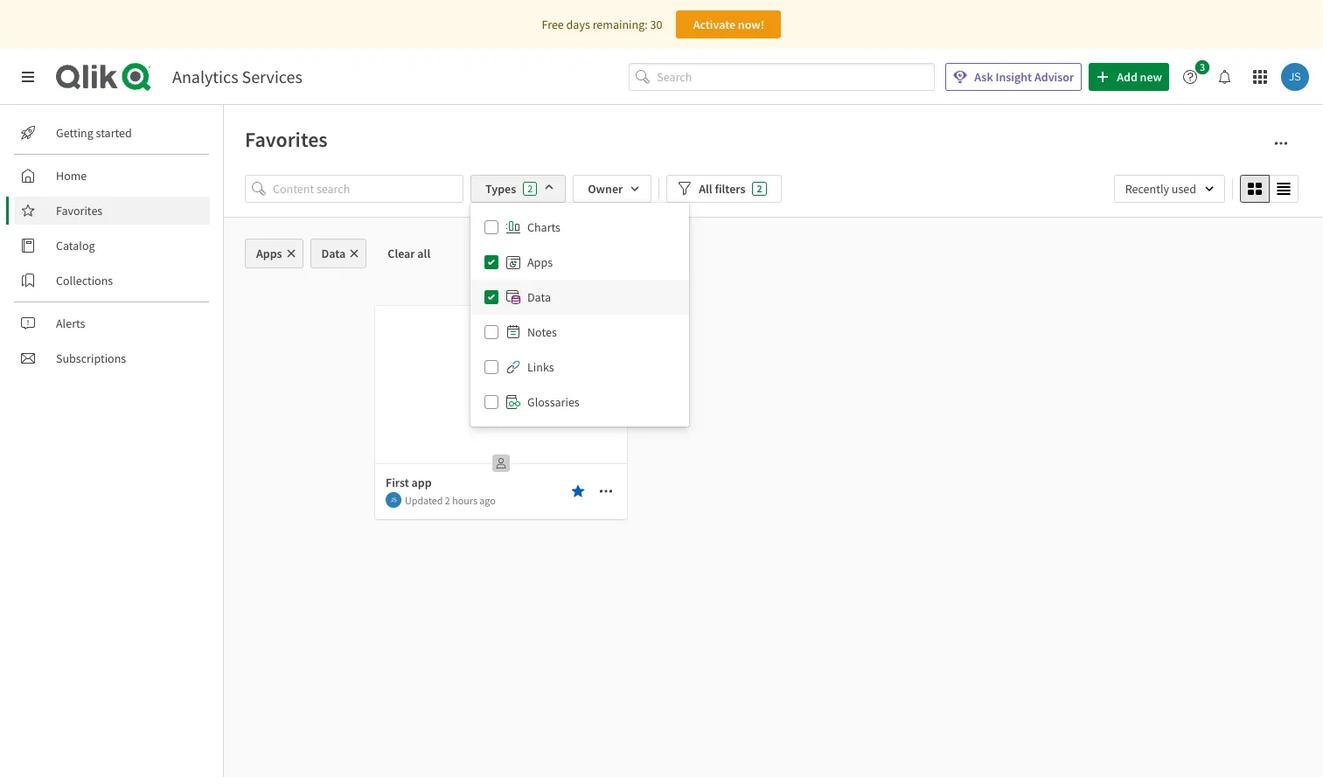 Task type: vqa. For each thing, say whether or not it's contained in the screenshot.
now! at the right top of the page
yes



Task type: describe. For each thing, give the bounding box(es) containing it.
Recently used field
[[1114, 175, 1225, 203]]

ask insight advisor
[[974, 69, 1074, 85]]

0 vertical spatial more actions image
[[1274, 136, 1288, 150]]

searchbar element
[[629, 63, 935, 91]]

clear
[[388, 246, 415, 261]]

apps button
[[245, 239, 303, 268]]

favorites link
[[14, 197, 210, 225]]

add new button
[[1089, 63, 1169, 91]]

ask
[[974, 69, 993, 85]]

getting started link
[[14, 119, 210, 147]]

activate now! link
[[676, 10, 781, 38]]

analytics
[[172, 66, 238, 87]]

1 horizontal spatial 2
[[528, 182, 533, 195]]

favorites inside navigation pane element
[[56, 203, 103, 219]]

free days remaining: 30
[[542, 17, 662, 32]]

1 vertical spatial more actions image
[[599, 484, 613, 498]]

switch view group
[[1240, 175, 1299, 203]]

services
[[242, 66, 302, 87]]

0 horizontal spatial 2
[[445, 494, 450, 507]]

filters region
[[245, 171, 1302, 427]]

personal element
[[487, 449, 515, 477]]

add new
[[1117, 69, 1162, 85]]

0 vertical spatial favorites
[[245, 126, 328, 153]]

owner
[[588, 181, 623, 197]]

filters
[[715, 181, 745, 197]]

catalog link
[[14, 232, 210, 260]]

data inside filters region
[[527, 289, 551, 305]]

types
[[485, 181, 516, 197]]

remaining:
[[593, 17, 648, 32]]



Task type: locate. For each thing, give the bounding box(es) containing it.
navigation pane element
[[0, 112, 223, 380]]

jacob simon image
[[386, 492, 401, 508]]

now!
[[738, 17, 764, 32]]

activate
[[693, 17, 736, 32]]

2 horizontal spatial 2
[[757, 182, 762, 195]]

started
[[96, 125, 132, 141]]

0 horizontal spatial more actions image
[[599, 484, 613, 498]]

home
[[56, 168, 87, 184]]

data right apps 'button' at top left
[[321, 246, 346, 261]]

all
[[417, 246, 430, 261]]

advisor
[[1034, 69, 1074, 85]]

days
[[566, 17, 590, 32]]

data button
[[310, 239, 367, 268]]

0 horizontal spatial data
[[321, 246, 346, 261]]

ask insight advisor button
[[946, 63, 1082, 91]]

1 horizontal spatial apps
[[527, 254, 553, 270]]

add
[[1117, 69, 1138, 85]]

favorites down services
[[245, 126, 328, 153]]

getting
[[56, 125, 93, 141]]

collections
[[56, 273, 113, 289]]

recently used
[[1125, 181, 1196, 197]]

0 horizontal spatial apps
[[256, 246, 282, 261]]

Content search text field
[[273, 175, 463, 203]]

remove from favorites image
[[571, 484, 585, 498]]

close sidebar menu image
[[21, 70, 35, 84]]

all
[[699, 181, 712, 197]]

3
[[1200, 60, 1205, 73]]

data inside button
[[321, 246, 346, 261]]

collections link
[[14, 267, 210, 295]]

new
[[1140, 69, 1162, 85]]

getting started
[[56, 125, 132, 141]]

apps down charts
[[527, 254, 553, 270]]

app
[[411, 475, 432, 491]]

subscriptions
[[56, 351, 126, 366]]

updated
[[405, 494, 443, 507]]

subscriptions link
[[14, 345, 210, 373]]

clear all
[[388, 246, 430, 261]]

2 right filters
[[757, 182, 762, 195]]

1 vertical spatial favorites
[[56, 203, 103, 219]]

more actions image right remove from favorites image
[[599, 484, 613, 498]]

notes
[[527, 324, 557, 340]]

hours
[[452, 494, 477, 507]]

jacob simon element
[[386, 492, 401, 508]]

data up notes
[[527, 289, 551, 305]]

used
[[1172, 181, 1196, 197]]

home link
[[14, 162, 210, 190]]

apps inside filters region
[[527, 254, 553, 270]]

Search text field
[[657, 63, 935, 91]]

first
[[386, 475, 409, 491]]

insight
[[996, 69, 1032, 85]]

1 horizontal spatial favorites
[[245, 126, 328, 153]]

apps
[[256, 246, 282, 261], [527, 254, 553, 270]]

2 right the types
[[528, 182, 533, 195]]

all filters
[[699, 181, 745, 197]]

1 vertical spatial data
[[527, 289, 551, 305]]

charts
[[527, 220, 561, 235]]

recently
[[1125, 181, 1169, 197]]

catalog
[[56, 238, 95, 254]]

clear all button
[[374, 239, 444, 268]]

0 horizontal spatial favorites
[[56, 203, 103, 219]]

2
[[528, 182, 533, 195], [757, 182, 762, 195], [445, 494, 450, 507]]

analytics services
[[172, 66, 302, 87]]

owner button
[[573, 175, 652, 203]]

apps inside 'button'
[[256, 246, 282, 261]]

first app
[[386, 475, 432, 491]]

more actions image up the switch view group
[[1274, 136, 1288, 150]]

apps left data button
[[256, 246, 282, 261]]

alerts link
[[14, 310, 210, 338]]

analytics services element
[[172, 66, 302, 87]]

3 button
[[1176, 60, 1215, 91]]

more actions image
[[1274, 136, 1288, 150], [599, 484, 613, 498]]

1 horizontal spatial data
[[527, 289, 551, 305]]

updated 2 hours ago
[[405, 494, 496, 507]]

links
[[527, 359, 554, 375]]

1 horizontal spatial more actions image
[[1274, 136, 1288, 150]]

ago
[[479, 494, 496, 507]]

free
[[542, 17, 564, 32]]

2 left hours at the bottom
[[445, 494, 450, 507]]

data
[[321, 246, 346, 261], [527, 289, 551, 305]]

0 vertical spatial data
[[321, 246, 346, 261]]

activate now!
[[693, 17, 764, 32]]

favorites
[[245, 126, 328, 153], [56, 203, 103, 219]]

alerts
[[56, 316, 85, 331]]

glossaries
[[527, 394, 580, 410]]

jacob simon image
[[1281, 63, 1309, 91]]

30
[[650, 17, 662, 32]]

favorites up the catalog
[[56, 203, 103, 219]]



